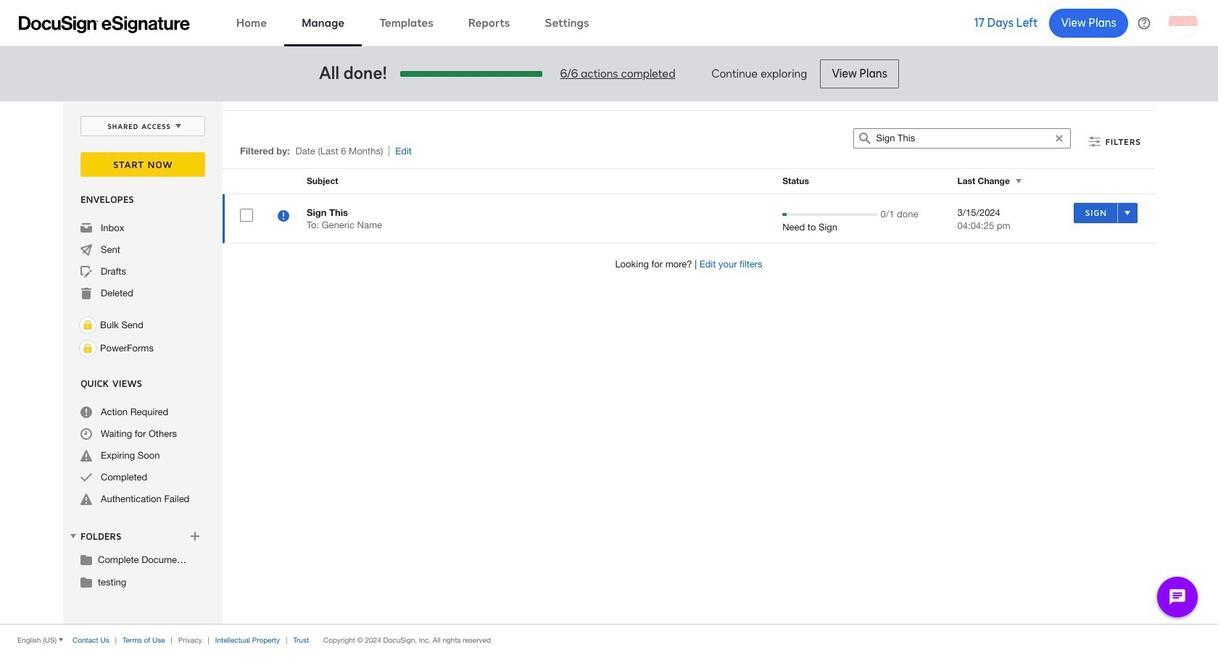 Task type: vqa. For each thing, say whether or not it's contained in the screenshot.
folder 'icon' to the bottom
no



Task type: describe. For each thing, give the bounding box(es) containing it.
2 folder image from the top
[[81, 577, 92, 588]]

inbox image
[[81, 223, 92, 234]]

more info region
[[0, 625, 1219, 656]]

trash image
[[81, 288, 92, 300]]

lock image
[[79, 317, 96, 334]]

completed image
[[81, 472, 92, 484]]

docusign esignature image
[[19, 16, 190, 33]]

draft image
[[81, 266, 92, 278]]

view folders image
[[67, 531, 79, 543]]



Task type: locate. For each thing, give the bounding box(es) containing it.
alert image up completed icon
[[81, 451, 92, 462]]

folder image
[[81, 554, 92, 566], [81, 577, 92, 588]]

alert image down completed icon
[[81, 494, 92, 506]]

clock image
[[81, 429, 92, 440]]

your uploaded profile image image
[[1170, 8, 1199, 37]]

1 vertical spatial alert image
[[81, 494, 92, 506]]

alert image
[[81, 451, 92, 462], [81, 494, 92, 506]]

need to sign image
[[278, 210, 289, 224]]

action required image
[[81, 407, 92, 419]]

0 vertical spatial alert image
[[81, 451, 92, 462]]

1 alert image from the top
[[81, 451, 92, 462]]

2 alert image from the top
[[81, 494, 92, 506]]

secondary navigation region
[[63, 102, 1159, 625]]

Search Inbox and Folders text field
[[877, 129, 1049, 148]]

1 folder image from the top
[[81, 554, 92, 566]]

0 vertical spatial folder image
[[81, 554, 92, 566]]

sent image
[[81, 245, 92, 256]]

1 vertical spatial folder image
[[81, 577, 92, 588]]

lock image
[[79, 340, 96, 358]]



